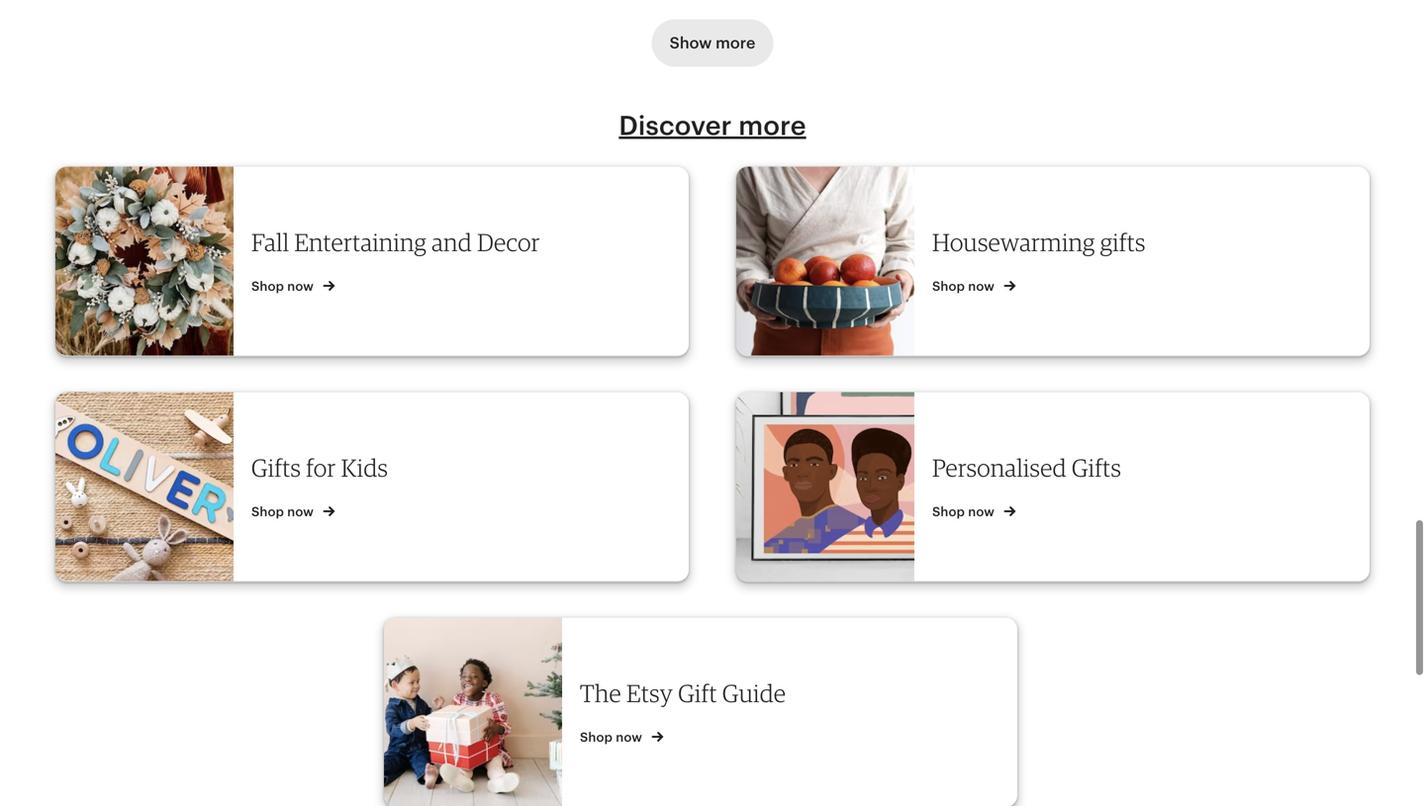 Task type: vqa. For each thing, say whether or not it's contained in the screenshot.
topmost Service
no



Task type: describe. For each thing, give the bounding box(es) containing it.
shop now for housewarming
[[932, 279, 998, 294]]

shop for personalised
[[932, 505, 965, 519]]

decor
[[477, 227, 540, 257]]

personalised gifts
[[932, 453, 1121, 482]]

more for discover more
[[739, 110, 806, 141]]

1 gifts from the left
[[251, 453, 301, 482]]

kids
[[341, 453, 388, 482]]

show more link
[[652, 19, 773, 67]]

the
[[580, 679, 621, 708]]

shop now for personalised
[[932, 505, 998, 519]]

more for show more
[[716, 34, 756, 52]]

guide
[[722, 679, 786, 708]]

shop for housewarming
[[932, 279, 965, 294]]

fall
[[251, 227, 289, 257]]

entertaining
[[294, 227, 427, 257]]

fall entertaining and decor
[[251, 227, 540, 257]]

for
[[306, 453, 336, 482]]

now for the
[[616, 730, 642, 745]]

and
[[432, 227, 472, 257]]

now for gifts
[[287, 505, 314, 519]]

gifts
[[1100, 227, 1146, 257]]

shop for gifts
[[251, 505, 284, 519]]



Task type: locate. For each thing, give the bounding box(es) containing it.
shop for the
[[580, 730, 613, 745]]

now down housewarming
[[968, 279, 995, 294]]

now down personalised
[[968, 505, 995, 519]]

shop now
[[251, 279, 317, 294], [932, 279, 998, 294], [251, 505, 317, 519], [932, 505, 998, 519], [580, 730, 646, 745]]

shop now for the
[[580, 730, 646, 745]]

gifts
[[251, 453, 301, 482], [1072, 453, 1121, 482]]

now down fall
[[287, 279, 314, 294]]

more
[[716, 34, 756, 52], [739, 110, 806, 141]]

personalised
[[932, 453, 1067, 482]]

show more
[[670, 34, 756, 52]]

1 vertical spatial more
[[739, 110, 806, 141]]

now for personalised
[[968, 505, 995, 519]]

now down etsy
[[616, 730, 642, 745]]

1 horizontal spatial gifts
[[1072, 453, 1121, 482]]

gifts left for
[[251, 453, 301, 482]]

shop now for fall
[[251, 279, 317, 294]]

more right discover
[[739, 110, 806, 141]]

gift
[[678, 679, 717, 708]]

now for fall
[[287, 279, 314, 294]]

discover more
[[619, 110, 806, 141]]

housewarming
[[932, 227, 1095, 257]]

etsy
[[626, 679, 673, 708]]

shop down the in the bottom left of the page
[[580, 730, 613, 745]]

discover
[[619, 110, 732, 141]]

now
[[287, 279, 314, 294], [968, 279, 995, 294], [287, 505, 314, 519], [968, 505, 995, 519], [616, 730, 642, 745]]

show
[[670, 34, 712, 52]]

housewarming gifts
[[932, 227, 1146, 257]]

the etsy gift guide
[[580, 679, 786, 708]]

shop down gifts for kids
[[251, 505, 284, 519]]

shop down fall
[[251, 279, 284, 294]]

shop now down fall
[[251, 279, 317, 294]]

0 horizontal spatial gifts
[[251, 453, 301, 482]]

now down gifts for kids
[[287, 505, 314, 519]]

discover more link
[[619, 110, 806, 141]]

gifts right personalised
[[1072, 453, 1121, 482]]

shop for fall
[[251, 279, 284, 294]]

2 gifts from the left
[[1072, 453, 1121, 482]]

0 vertical spatial more
[[716, 34, 756, 52]]

shop now down personalised
[[932, 505, 998, 519]]

now for housewarming
[[968, 279, 995, 294]]

gifts for kids
[[251, 453, 388, 482]]

shop now down gifts for kids
[[251, 505, 317, 519]]

shop now down housewarming
[[932, 279, 998, 294]]

shop
[[251, 279, 284, 294], [932, 279, 965, 294], [251, 505, 284, 519], [932, 505, 965, 519], [580, 730, 613, 745]]

shop down personalised
[[932, 505, 965, 519]]

shop now for gifts
[[251, 505, 317, 519]]

more right show
[[716, 34, 756, 52]]

shop now down the in the bottom left of the page
[[580, 730, 646, 745]]

shop down housewarming
[[932, 279, 965, 294]]



